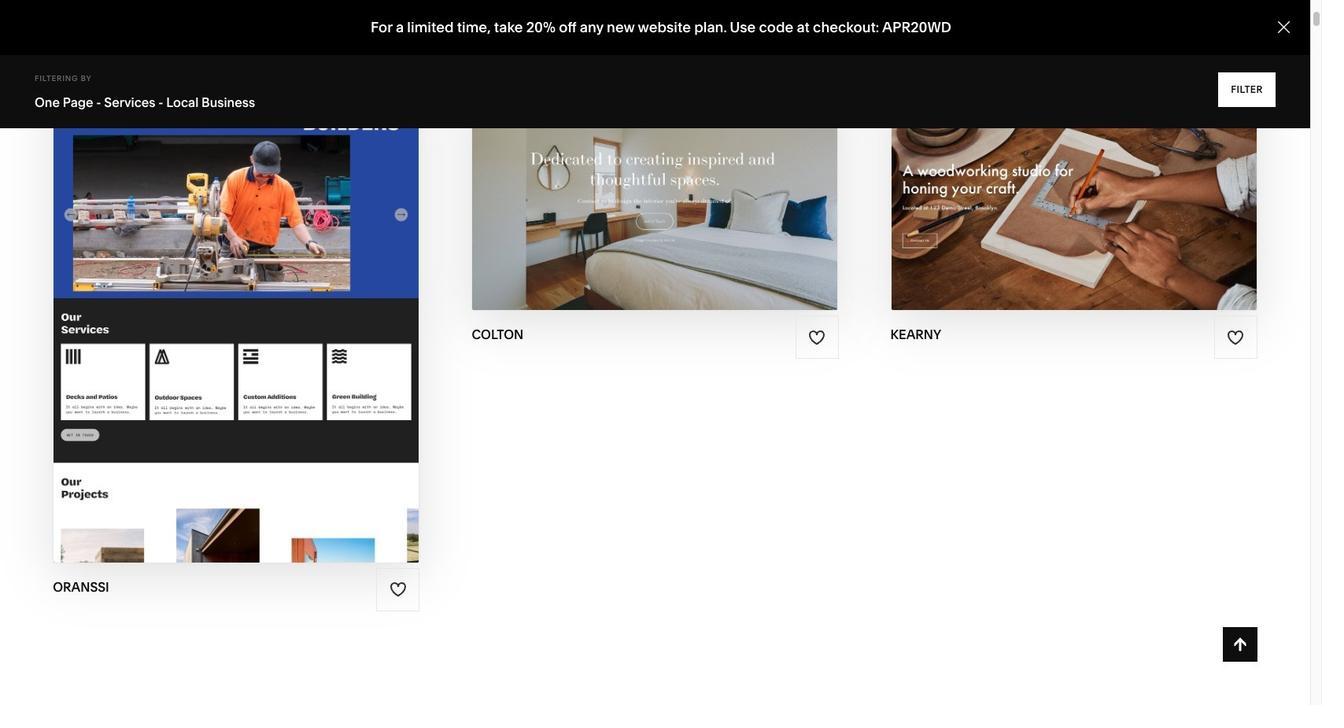 Task type: describe. For each thing, give the bounding box(es) containing it.
back to top image
[[1232, 636, 1249, 653]]

add oranssi to your favorites list image
[[390, 581, 407, 598]]



Task type: locate. For each thing, give the bounding box(es) containing it.
oranssi image
[[54, 75, 419, 562]]

colton image
[[473, 75, 838, 310]]

kearny image
[[892, 75, 1257, 310]]

add colton to your favorites list image
[[808, 329, 826, 346]]



Task type: vqa. For each thing, say whether or not it's contained in the screenshot.
the Kearny image
yes



